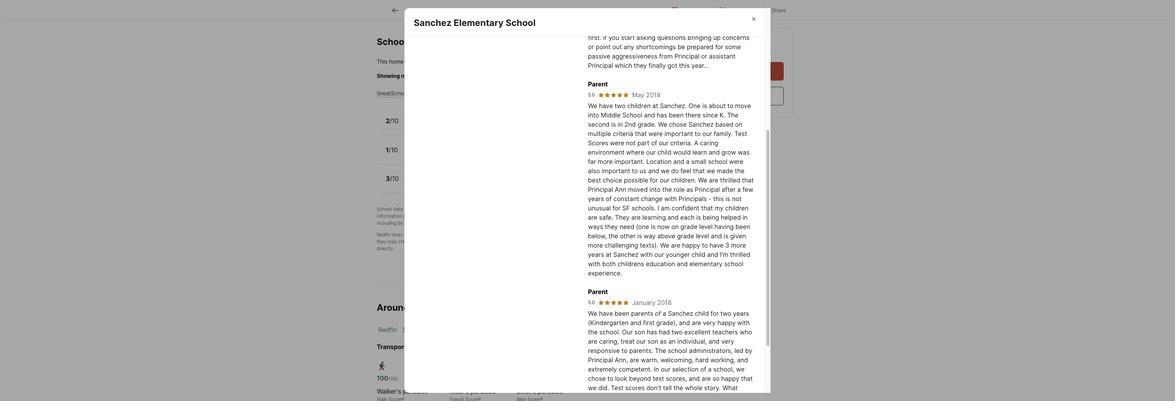 Task type: locate. For each thing, give the bounding box(es) containing it.
1 rating 5.0 out of 5 element from the top
[[598, 92, 629, 98]]

sanchez up the 'grade),'
[[668, 310, 693, 318]]

5.0 up (kindergarten
[[588, 300, 595, 305]]

to down information.
[[469, 239, 473, 245]]

out
[[735, 7, 744, 13]]

1 horizontal spatial information
[[487, 2, 516, 8]]

5.0 for we have two children at sanchez. one is about to move into middle school and has been there since k. the second is in 2nd grade. we chose sanchez based on multiple criteria that were important to our family. test scores were not part of our criteria. a caring environment where our child would learn and grow was far more important. location and a small school were also important to us and we do feel that we made the best choice possible for our children. we are thrilled that principal ann moved into the role as principal after a few years of constant change with principals - this is not unusual for sf schools. i am confident that my children are safe. they are learning and each is being helped in ways they need (one is now on grade level having been below, the other is way above grade level and is given more challenging texts). we are happy to have 3 more years at sanchez with our younger child and i'm thrilled with both childrens education and elementary school experience.
[[588, 92, 595, 98]]

are
[[709, 176, 718, 184], [588, 214, 597, 221], [631, 214, 641, 221], [558, 232, 565, 238], [425, 239, 432, 245], [671, 241, 680, 249], [692, 319, 701, 327], [588, 338, 597, 345], [630, 356, 639, 364], [702, 375, 711, 383]]

2018
[[646, 91, 660, 99], [657, 299, 672, 307]]

family.
[[714, 130, 733, 138]]

visit
[[414, 2, 425, 8]]

the up warm,
[[655, 347, 666, 355]]

by right provided
[[430, 206, 435, 212]]

conduct
[[471, 213, 489, 219]]

are up (one
[[631, 214, 641, 221]]

/10 for 3 /10
[[390, 175, 399, 183]]

verify
[[510, 239, 522, 245]]

ratings
[[412, 213, 428, 219]]

redfin up transportation at the bottom
[[378, 326, 397, 334]]

this
[[459, 13, 469, 20], [713, 195, 724, 203], [461, 232, 470, 238]]

k.
[[720, 111, 725, 119]]

happy inside we have two children at sanchez. one is about to move into middle school and has been there since k. the second is in 2nd grade. we chose sanchez based on multiple criteria that were important to our family. test scores were not part of our criteria. a caring environment where our child would learn and grow was far more important. location and a small school were also important to us and we do feel that we made the best choice possible for our children. we are thrilled that principal ann moved into the role as principal after a few years of constant change with principals - this is not unusual for sf schools. i am confident that my children are safe. they are learning and each is being helped in ways they need (one is now on grade level having been below, the other is way above grade level and is given more challenging texts). we are happy to have 3 more years at sanchez with our younger child and i'm thrilled with both childrens education and elementary school experience.
[[682, 241, 700, 249]]

biker's
[[517, 388, 536, 395]]

and up 'excellent'
[[679, 319, 690, 327]]

each
[[680, 214, 695, 221]]

constant
[[613, 195, 639, 203]]

sanchez elementary school dialog
[[404, 0, 771, 401]]

be
[[593, 232, 598, 238], [474, 239, 480, 245]]

0 vertical spatial were
[[648, 130, 663, 138]]

1 vertical spatial they
[[377, 239, 386, 245]]

transportation
[[377, 343, 422, 351]]

1 vertical spatial st
[[454, 302, 464, 313]]

1 vertical spatial two
[[720, 310, 731, 318]]

1 vertical spatial this
[[713, 195, 724, 203]]

sanchez elementary school
[[414, 17, 536, 28]]

to
[[727, 102, 733, 110], [695, 130, 701, 138], [632, 167, 638, 175], [541, 213, 546, 219], [587, 232, 591, 238], [469, 239, 473, 245], [702, 241, 708, 249], [622, 347, 628, 355], [607, 375, 613, 383], [612, 394, 618, 401]]

the inside first step, and conduct their own investigation to determine their desired schools or school districts, including by contacting and visiting the schools themselves.
[[456, 220, 463, 226]]

walker's paradise
[[377, 388, 428, 395]]

1 5.0 from the top
[[588, 92, 595, 98]]

us
[[640, 167, 646, 175], [620, 394, 627, 401]]

2 paradise from the left
[[471, 388, 496, 395]]

parent up middle on the top right
[[588, 80, 608, 88]]

at up both
[[606, 251, 612, 259]]

a up challenging
[[618, 232, 620, 238]]

2nd
[[625, 120, 636, 128]]

at down may 2018
[[652, 102, 658, 110]]

the right k.
[[727, 111, 738, 119]]

1 vertical spatial at
[[606, 251, 612, 259]]

1 horizontal spatial were
[[648, 130, 663, 138]]

0 horizontal spatial 15th
[[433, 302, 452, 313]]

greatschools
[[426, 2, 462, 8], [377, 90, 411, 97], [436, 206, 466, 212], [621, 206, 650, 212]]

1 horizontal spatial schools
[[557, 7, 578, 14]]

1 paradise from the left
[[403, 388, 428, 395]]

2 horizontal spatial were
[[729, 158, 743, 165]]

1 their from the left
[[490, 213, 500, 219]]

the
[[727, 111, 738, 119], [655, 347, 666, 355]]

use
[[612, 206, 619, 212]]

1 vertical spatial have
[[710, 241, 724, 249]]

happy up what
[[721, 375, 739, 383]]

2 vertical spatial redfin
[[378, 326, 397, 334]]

search link
[[391, 6, 425, 15]]

own
[[502, 213, 511, 219]]

chose inside we have two children at sanchez. one is about to move into middle school and has been there since k. the second is in 2nd grade. we chose sanchez based on multiple criteria that were important to our family. test scores were not part of our criteria. a caring environment where our child would learn and grow was far more important. location and a small school were also important to us and we do feel that we made the best choice possible for our children. we are thrilled that principal ann moved into the role as principal after a few years of constant change with principals - this is not unusual for sf schools. i am confident that my children are safe. they are learning and each is being helped in ways they need (one is now on grade level having been below, the other is way above grade level and is given more challenging texts). we are happy to have 3 more years at sanchez with our younger child and i'm thrilled with both childrens education and elementary school experience.
[[669, 120, 687, 128]]

and down am
[[668, 214, 679, 221]]

,
[[466, 206, 467, 212]]

selection
[[672, 366, 699, 373]]

that down the scores
[[635, 394, 647, 401]]

15th for around 1731 15th st
[[433, 302, 452, 313]]

the
[[428, 58, 436, 65], [735, 167, 745, 175], [662, 186, 672, 193], [456, 220, 463, 226], [609, 232, 618, 240], [604, 239, 611, 245], [588, 328, 598, 336], [674, 384, 683, 392]]

to inside first step, and conduct their own investigation to determine their desired schools or school districts, including by contacting and visiting the schools themselves.
[[541, 213, 546, 219]]

as up principals
[[686, 186, 693, 193]]

made
[[717, 167, 733, 175]]

2 horizontal spatial paradise
[[538, 388, 563, 395]]

0 vertical spatial they
[[605, 223, 618, 231]]

paradise right rider's
[[471, 388, 496, 395]]

elementary
[[454, 17, 504, 28]]

0 vertical spatial 15th
[[732, 42, 749, 51]]

0 horizontal spatial children
[[627, 102, 651, 110]]

have up i'm
[[710, 241, 724, 249]]

greatschools up homes at top
[[426, 2, 462, 8]]

excellent
[[684, 328, 711, 336]]

rating 5.0 out of 5 element up (kindergarten
[[598, 300, 629, 306]]

0 horizontal spatial their
[[490, 213, 500, 219]]

0 vertical spatial 3
[[386, 175, 390, 183]]

0 horizontal spatial us
[[620, 394, 627, 401]]

recommends
[[539, 206, 567, 212]]

experience.
[[588, 269, 622, 277]]

important up choice
[[602, 167, 630, 175]]

this down visit greatschools for more information
[[459, 13, 469, 20]]

and down the location
[[648, 167, 659, 175]]

1 vertical spatial 15th
[[433, 302, 452, 313]]

2018 for at
[[646, 91, 660, 99]]

been up given
[[736, 223, 750, 231]]

child up the location
[[658, 148, 671, 156]]

sanchez inside we have been parents of a sanchez child for two years (kindergarten and first grade), and are very happy with the school. our son has had two excellent teachers who are caring, treat our son as an individual, and very responsive to parents. the school administrators, led by principal ann, are warm, welcoming, hard working, and extremely competent. in our selection of a school, we chose to look beyond test scores, and are so happy that we did. test scores don't tell the whole story. what matters to us is that our son is nurtured, con
[[668, 310, 693, 318]]

we left the made
[[707, 167, 715, 175]]

walker's
[[377, 388, 401, 395]]

1 horizontal spatial been
[[669, 111, 684, 119]]

be inside guaranteed to be accurate. to verify school enrollment eligibility, contact the school district directly.
[[474, 239, 480, 245]]

have for january 2018
[[599, 310, 613, 318]]

with up who on the bottom of the page
[[737, 319, 750, 327]]

1 horizontal spatial be
[[593, 232, 598, 238]]

have for may 2018
[[599, 102, 613, 110]]

1 vertical spatial test
[[611, 384, 624, 392]]

3 /10
[[386, 175, 399, 183]]

0 horizontal spatial paradise
[[403, 388, 428, 395]]

1 vertical spatial first
[[643, 319, 655, 327]]

1 horizontal spatial very
[[721, 338, 734, 345]]

they inside we have two children at sanchez. one is about to move into middle school and has been there since k. the second is in 2nd grade. we chose sanchez based on multiple criteria that were important to our family. test scores were not part of our criteria. a caring environment where our child would learn and grow was far more important. location and a small school were also important to us and we do feel that we made the best choice possible for our children. we are thrilled that principal ann moved into the role as principal after a few years of constant change with principals - this is not unusual for sf schools. i am confident that my children are safe. they are learning and each is being helped in ways they need (one is now on grade level having been below, the other is way above grade level and is given more challenging texts). we are happy to have 3 more years at sanchez with our younger child and i'm thrilled with both childrens education and elementary school experience.
[[605, 223, 618, 231]]

2 vertical spatial been
[[615, 310, 629, 318]]

redfin up 'investigation' at the bottom left of the page
[[523, 206, 538, 212]]

school up 2nd
[[622, 111, 642, 119]]

5.0
[[588, 92, 595, 98], [588, 300, 595, 305]]

1 vertical spatial schools
[[377, 36, 412, 47]]

schools tab
[[543, 1, 592, 20]]

0 vertical spatial child
[[658, 148, 671, 156]]

son down tell
[[660, 394, 670, 401]]

parent for we have been parents of a sanchez child for two years (kindergarten and first grade), and are very happy with the school. our son has had two excellent teachers who are caring, treat our son as an individual, and very responsive to parents. the school administrators, led by principal ann, are warm, welcoming, hard working, and extremely competent. in our selection of a school, we chose to look beyond test scores, and are so happy that we did. test scores don't tell the whole story. what matters to us is that our son is nurtured, con
[[588, 288, 608, 296]]

principal inside we have been parents of a sanchez child for two years (kindergarten and first grade), and are very happy with the school. our son has had two excellent teachers who are caring, treat our son as an individual, and very responsive to parents. the school administrators, led by principal ann, are warm, welcoming, hard working, and extremely competent. in our selection of a school, we chose to look beyond test scores, and are so happy that we did. test scores don't tell the whole story. what matters to us is that our son is nurtured, con
[[588, 356, 613, 364]]

may
[[388, 239, 397, 245]]

are up 'excellent'
[[692, 319, 701, 327]]

information up serves
[[487, 2, 516, 8]]

2 rating 5.0 out of 5 element from the top
[[598, 300, 629, 306]]

1 parent from the top
[[588, 80, 608, 88]]

to up possible
[[632, 167, 638, 175]]

1 vertical spatial in
[[743, 214, 748, 221]]

at
[[652, 102, 658, 110], [606, 251, 612, 259]]

based
[[715, 120, 733, 128]]

1 vertical spatial chose
[[588, 375, 606, 383]]

in up criteria
[[618, 120, 623, 128]]

2 vertical spatial this
[[461, 232, 470, 238]]

rating 5.0 out of 5 element
[[598, 92, 629, 98], [598, 300, 629, 306]]

0 horizontal spatial 1731
[[411, 302, 431, 313]]

were
[[648, 130, 663, 138], [610, 139, 624, 147], [729, 158, 743, 165]]

ann,
[[615, 356, 628, 364]]

1 horizontal spatial schools
[[600, 213, 617, 219]]

1 vertical spatial children
[[725, 204, 749, 212]]

to up the contact
[[587, 232, 591, 238]]

1 vertical spatial level
[[696, 232, 709, 240]]

3 inside we have two children at sanchez. one is about to move into middle school and has been there since k. the second is in 2nd grade. we chose sanchez based on multiple criteria that were important to our family. test scores were not part of our criteria. a caring environment where our child would learn and grow was far more important. location and a small school were also important to us and we do feel that we made the best choice possible for our children. we are thrilled that principal ann moved into the role as principal after a few years of constant change with principals - this is not unusual for sf schools. i am confident that my children are safe. they are learning and each is being helped in ways they need (one is now on grade level having been below, the other is way above grade level and is given more challenging texts). we are happy to have 3 more years at sanchez with our younger child and i'm thrilled with both childrens education and elementary school experience.
[[725, 241, 729, 249]]

3 down 1
[[386, 175, 390, 183]]

us inside we have been parents of a sanchez child for two years (kindergarten and first grade), and are very happy with the school. our son has had two excellent teachers who are caring, treat our son as an individual, and very responsive to parents. the school administrators, led by principal ann, are warm, welcoming, hard working, and extremely competent. in our selection of a school, we chose to look beyond test scores, and are so happy that we did. test scores don't tell the whole story. what matters to us is that our son is nurtured, con
[[620, 394, 627, 401]]

0 vertical spatial be
[[593, 232, 598, 238]]

and down caring
[[709, 148, 720, 156]]

this up guaranteed
[[461, 232, 470, 238]]

st for around 1731 15th st
[[454, 302, 464, 313]]

0 vertical spatial first
[[439, 213, 448, 219]]

one
[[689, 102, 701, 110]]

a
[[686, 158, 690, 165], [737, 186, 741, 193], [469, 206, 471, 212], [435, 213, 438, 219], [618, 232, 620, 238], [663, 310, 666, 318], [708, 366, 712, 373]]

0 vertical spatial or
[[618, 213, 622, 219]]

i'm
[[720, 251, 728, 259]]

extremely
[[588, 366, 617, 373]]

schools down renters
[[600, 213, 617, 219]]

first
[[439, 213, 448, 219], [643, 319, 655, 327]]

a
[[694, 139, 698, 147]]

0 vertical spatial thrilled
[[720, 176, 740, 184]]

being
[[703, 214, 719, 221]]

0 horizontal spatial were
[[610, 139, 624, 147]]

determine
[[547, 213, 569, 219]]

overview tab
[[438, 1, 490, 20]]

with down texts).
[[640, 251, 653, 259]]

1 vertical spatial important
[[602, 167, 630, 175]]

more
[[473, 2, 486, 8], [425, 13, 439, 20], [598, 158, 613, 165], [588, 241, 603, 249], [731, 241, 746, 249]]

as
[[686, 186, 693, 193], [429, 213, 434, 219], [611, 232, 617, 238], [660, 338, 667, 345]]

be up the contact
[[593, 232, 598, 238]]

paradise
[[403, 388, 428, 395], [471, 388, 496, 395], [538, 388, 563, 395]]

0 vertical spatial /10
[[390, 117, 399, 125]]

5.0 for we have been parents of a sanchez child for two years (kindergarten and first grade), and are very happy with the school. our son has had two excellent teachers who are caring, treat our son as an individual, and very responsive to parents. the school administrators, led by principal ann, are warm, welcoming, hard working, and extremely competent. in our selection of a school, we chose to look beyond test scores, and are so happy that we did. test scores don't tell the whole story. what matters to us is that our son is nurtured, con
[[588, 300, 595, 305]]

information inside sanchez elementary school dialog
[[487, 2, 516, 8]]

the inside we have two children at sanchez. one is about to move into middle school and has been there since k. the second is in 2nd grade. we chose sanchez based on multiple criteria that were important to our family. test scores were not part of our criteria. a caring environment where our child would learn and grow was far more important. location and a small school were also important to us and we do feel that we made the best choice possible for our children. we are thrilled that principal ann moved into the role as principal after a few years of constant change with principals - this is not unusual for sf schools. i am confident that my children are safe. they are learning and each is being helped in ways they need (one is now on grade level having been below, the other is way above grade level and is given more challenging texts). we are happy to have 3 more years at sanchez with our younger child and i'm thrilled with both childrens education and elementary school experience.
[[727, 111, 738, 119]]

is down after
[[726, 195, 730, 203]]

working,
[[710, 356, 735, 364]]

overview
[[452, 7, 476, 14]]

us down the scores
[[620, 394, 627, 401]]

and down parents
[[630, 319, 641, 327]]

2 their from the left
[[571, 213, 581, 219]]

as left an
[[660, 338, 667, 345]]

be inside the school service boundaries are intended to be used as a reference only; they may change and are not
[[593, 232, 598, 238]]

is down having at the right
[[724, 232, 728, 240]]

move
[[735, 102, 751, 110]]

tab list
[[377, 0, 598, 20]]

2 horizontal spatial by
[[745, 347, 752, 355]]

not down after
[[732, 195, 742, 203]]

far
[[588, 158, 596, 165]]

redfin for redfin does not endorse or guarantee this information.
[[377, 232, 391, 238]]

1 vertical spatial son
[[648, 338, 658, 345]]

amenities tab
[[490, 1, 543, 20]]

0 vertical spatial children
[[627, 102, 651, 110]]

0 horizontal spatial chose
[[588, 375, 606, 383]]

first up visiting
[[439, 213, 448, 219]]

renters
[[595, 206, 610, 212]]

happy up younger
[[682, 241, 700, 249]]

so
[[713, 375, 720, 383]]

greatschools inside , a nonprofit organization. redfin recommends buyers and renters use greatschools information and ratings as a
[[621, 206, 650, 212]]

0 vertical spatial level
[[699, 223, 713, 231]]

contact
[[586, 239, 602, 245]]

1 vertical spatial /10
[[389, 146, 398, 154]]

2 horizontal spatial been
[[736, 223, 750, 231]]

(one
[[636, 223, 649, 231]]

1 vertical spatial schools.
[[632, 204, 656, 212]]

information.
[[471, 232, 497, 238]]

don't
[[647, 384, 661, 392]]

they
[[605, 223, 618, 231], [377, 239, 386, 245]]

0 horizontal spatial be
[[474, 239, 480, 245]]

1 horizontal spatial or
[[618, 213, 622, 219]]

1 vertical spatial 1731
[[411, 302, 431, 313]]

1731 right contact at top
[[713, 42, 730, 51]]

0 vertical spatial st
[[751, 42, 759, 51]]

1 horizontal spatial 15th
[[732, 42, 749, 51]]

1 horizontal spatial their
[[571, 213, 581, 219]]

choice
[[603, 176, 622, 184]]

1 vertical spatial information
[[377, 213, 402, 219]]

we right school, at the right bottom of page
[[736, 366, 745, 373]]

0 horizontal spatial schools
[[377, 36, 412, 47]]

as inside , a nonprofit organization. redfin recommends buyers and renters use greatschools information and ratings as a
[[429, 213, 434, 219]]

0 vertical spatial 5.0
[[588, 92, 595, 98]]

are down the made
[[709, 176, 718, 184]]

may
[[632, 91, 644, 99]]

0 vertical spatial the
[[727, 111, 738, 119]]

they up used
[[605, 223, 618, 231]]

schools inside tab
[[557, 7, 578, 14]]

years up who on the bottom of the page
[[733, 310, 749, 318]]

years
[[588, 195, 604, 203], [588, 251, 604, 259], [733, 310, 749, 318]]

unusual
[[588, 204, 611, 212]]

1 horizontal spatial chose
[[669, 120, 687, 128]]

2 5.0 from the top
[[588, 300, 595, 305]]

0 vertical spatial information
[[487, 2, 516, 8]]

does
[[392, 232, 403, 238]]

we
[[588, 102, 597, 110], [658, 120, 667, 128], [698, 176, 707, 184], [660, 241, 669, 249], [588, 310, 597, 318]]

0 horizontal spatial schools.
[[421, 73, 443, 79]]

15th for contact 1731 15th st
[[732, 42, 749, 51]]

had
[[659, 328, 670, 336]]

0 vertical spatial schools
[[557, 7, 578, 14]]

has down sanchez.
[[657, 111, 667, 119]]

we
[[661, 167, 669, 175], [707, 167, 715, 175], [736, 366, 745, 373], [588, 384, 597, 392]]

share button
[[754, 2, 792, 18]]

1 horizontal spatial change
[[641, 195, 663, 203]]

thrilled right i'm
[[730, 251, 750, 259]]

us inside we have two children at sanchez. one is about to move into middle school and has been there since k. the second is in 2nd grade. we chose sanchez based on multiple criteria that were important to our family. test scores were not part of our criteria. a caring environment where our child would learn and grow was far more important. location and a small school were also important to us and we do feel that we made the best choice possible for our children. we are thrilled that principal ann moved into the role as principal after a few years of constant change with principals - this is not unusual for sf schools. i am confident that my children are safe. they are learning and each is being helped in ways they need (one is now on grade level having been below, the other is way above grade level and is given more challenging texts). we are happy to have 3 more years at sanchez with our younger child and i'm thrilled with both childrens education and elementary school experience.
[[640, 167, 646, 175]]

principal up "extremely" on the right bottom
[[588, 356, 613, 364]]

child
[[658, 148, 671, 156], [692, 251, 705, 259], [695, 310, 709, 318]]

5.0 up second
[[588, 92, 595, 98]]

0 horizontal spatial they
[[377, 239, 386, 245]]

younger
[[666, 251, 690, 259]]

by right led
[[745, 347, 752, 355]]

rider's paradise
[[449, 388, 496, 395]]

been inside we have been parents of a sanchez child for two years (kindergarten and first grade), and are very happy with the school. our son has had two excellent teachers who are caring, treat our son as an individual, and very responsive to parents. the school administrators, led by principal ann, are warm, welcoming, hard working, and extremely competent. in our selection of a school, we chose to look beyond test scores, and are so happy that we did. test scores don't tell the whole story. what matters to us is that our son is nurtured, con
[[615, 310, 629, 318]]

0 vertical spatial redfin
[[523, 206, 538, 212]]

1 horizontal spatial us
[[640, 167, 646, 175]]

1 vertical spatial us
[[620, 394, 627, 401]]

redfin for redfin
[[378, 326, 397, 334]]

two inside we have two children at sanchez. one is about to move into middle school and has been there since k. the second is in 2nd grade. we chose sanchez based on multiple criteria that were important to our family. test scores were not part of our criteria. a caring environment where our child would learn and grow was far more important. location and a small school were also important to us and we do feel that we made the best choice possible for our children. we are thrilled that principal ann moved into the role as principal after a few years of constant change with principals - this is not unusual for sf schools. i am confident that my children are safe. they are learning and each is being helped in ways they need (one is now on grade level having been below, the other is way above grade level and is given more challenging texts). we are happy to have 3 more years at sanchez with our younger child and i'm thrilled with both childrens education and elementary school experience.
[[615, 102, 626, 110]]

child up 'excellent'
[[695, 310, 709, 318]]

0 vertical spatial by
[[430, 206, 435, 212]]

am
[[661, 204, 670, 212]]

has inside we have been parents of a sanchez child for two years (kindergarten and first grade), and are very happy with the school. our son has had two excellent teachers who are caring, treat our son as an individual, and very responsive to parents. the school administrators, led by principal ann, are warm, welcoming, hard working, and extremely competent. in our selection of a school, we chose to look beyond test scores, and are so happy that we did. test scores don't tell the whole story. what matters to us is that our son is nurtured, con
[[647, 328, 657, 336]]

beyond
[[629, 375, 651, 383]]

to up a in the right of the page
[[695, 130, 701, 138]]

2 parent from the top
[[588, 288, 608, 296]]

0 vertical spatial 1731
[[713, 42, 730, 51]]

after
[[722, 186, 736, 193]]

or
[[618, 213, 622, 219], [432, 232, 437, 238]]

3 paradise from the left
[[538, 388, 563, 395]]

visiting
[[439, 220, 454, 226]]

and down endorse
[[416, 239, 424, 245]]

important.
[[614, 158, 645, 165]]

0 vertical spatial change
[[641, 195, 663, 203]]

have inside we have been parents of a sanchez child for two years (kindergarten and first grade), and are very happy with the school. our son has had two excellent teachers who are caring, treat our son as an individual, and very responsive to parents. the school administrators, led by principal ann, are warm, welcoming, hard working, and extremely competent. in our selection of a school, we chose to look beyond test scores, and are so happy that we did. test scores don't tell the whole story. what matters to us is that our son is nurtured, con
[[599, 310, 613, 318]]

the down used
[[604, 239, 611, 245]]

years up unusual
[[588, 195, 604, 203]]

1 vertical spatial rating 5.0 out of 5 element
[[598, 300, 629, 306]]

schools
[[600, 213, 617, 219], [464, 220, 481, 226]]

more up the elementary
[[473, 2, 486, 8]]

1 vertical spatial be
[[474, 239, 480, 245]]

/100
[[388, 376, 398, 382]]

2 vertical spatial two
[[672, 328, 683, 336]]

1 vertical spatial change
[[398, 239, 415, 245]]

1 horizontal spatial first
[[643, 319, 655, 327]]

rider's
[[449, 388, 469, 395]]

1731 right around
[[411, 302, 431, 313]]

and down would at top right
[[673, 158, 684, 165]]

1 horizontal spatial schools.
[[632, 204, 656, 212]]

buyers
[[569, 206, 584, 212]]

1 vertical spatial redfin
[[377, 232, 391, 238]]

and up desired
[[585, 206, 593, 212]]

1 horizontal spatial 3
[[725, 241, 729, 249]]

scores
[[588, 139, 608, 147]]

test inside we have two children at sanchez. one is about to move into middle school and has been there since k. the second is in 2nd grade. we chose sanchez based on multiple criteria that were important to our family. test scores were not part of our criteria. a caring environment where our child would learn and grow was far more important. location and a small school were also important to us and we do feel that we made the best choice possible for our children. we are thrilled that principal ann moved into the role as principal after a few years of constant change with principals - this is not unusual for sf schools. i am confident that my children are safe. they are learning and each is being helped in ways they need (one is now on grade level having been below, the other is way above grade level and is given more challenging texts). we are happy to have 3 more years at sanchez with our younger child and i'm thrilled with both childrens education and elementary school experience.
[[735, 130, 747, 138]]

on right based
[[735, 120, 743, 128]]

as inside we have been parents of a sanchez child for two years (kindergarten and first grade), and are very happy with the school. our son has had two excellent teachers who are caring, treat our son as an individual, and very responsive to parents. the school administrators, led by principal ann, are warm, welcoming, hard working, and extremely competent. in our selection of a school, we chose to look beyond test scores, and are so happy that we did. test scores don't tell the whole story. what matters to us is that our son is nurtured, con
[[660, 338, 667, 345]]

chose down there in the top of the page
[[669, 120, 687, 128]]

school inside we have two children at sanchez. one is about to move into middle school and has been there since k. the second is in 2nd grade. we chose sanchez based on multiple criteria that were important to our family. test scores were not part of our criteria. a caring environment where our child would learn and grow was far more important. location and a small school were also important to us and we do feel that we made the best choice possible for our children. we are thrilled that principal ann moved into the role as principal after a few years of constant change with principals - this is not unusual for sf schools. i am confident that my children are safe. they are learning and each is being helped in ways they need (one is now on grade level having been below, the other is way above grade level and is given more challenging texts). we are happy to have 3 more years at sanchez with our younger child and i'm thrilled with both childrens education and elementary school experience.
[[622, 111, 642, 119]]



Task type: vqa. For each thing, say whether or not it's contained in the screenshot.
The Greatschools Summary Rating
yes



Task type: describe. For each thing, give the bounding box(es) containing it.
a down hard
[[708, 366, 712, 373]]

/10 for 2 /10
[[390, 117, 399, 125]]

tab list containing search
[[377, 0, 598, 20]]

to left look
[[607, 375, 613, 383]]

school inside the school service boundaries are intended to be used as a reference only; they may change and are not
[[498, 232, 513, 238]]

the left school. at the bottom of page
[[588, 328, 598, 336]]

see
[[414, 13, 424, 20]]

0 vertical spatial grade
[[680, 223, 698, 231]]

the left role
[[662, 186, 672, 193]]

to right "matters"
[[612, 394, 618, 401]]

contact 1731 15th st
[[681, 42, 759, 51]]

administrators,
[[689, 347, 733, 355]]

small
[[691, 158, 706, 165]]

way
[[644, 232, 656, 240]]

school,
[[713, 366, 734, 373]]

we right grade.
[[658, 120, 667, 128]]

0 horizontal spatial on
[[671, 223, 679, 231]]

homes
[[440, 13, 458, 20]]

is right home
[[405, 58, 409, 65]]

school left "data"
[[377, 206, 392, 212]]

below,
[[588, 232, 607, 240]]

test inside we have been parents of a sanchez child for two years (kindergarten and first grade), and are very happy with the school. our son has had two excellent teachers who are caring, treat our son as an individual, and very responsive to parents. the school administrators, led by principal ann, are warm, welcoming, hard working, and extremely competent. in our selection of a school, we chose to look beyond test scores, and are so happy that we did. test scores don't tell the whole story. what matters to us is that our son is nurtured, con
[[611, 384, 624, 392]]

contacting
[[405, 220, 428, 226]]

within
[[411, 58, 426, 65]]

0 horizontal spatial important
[[602, 167, 630, 175]]

are up younger
[[671, 241, 680, 249]]

home
[[389, 58, 403, 65]]

more right see
[[425, 13, 439, 20]]

for left sf
[[612, 204, 621, 212]]

and down led
[[737, 356, 748, 364]]

including
[[377, 220, 397, 226]]

0 vertical spatial son
[[634, 328, 645, 336]]

has inside we have two children at sanchez. one is about to move into middle school and has been there since k. the second is in 2nd grade. we chose sanchez based on multiple criteria that were important to our family. test scores were not part of our criteria. a caring environment where our child would learn and grow was far more important. location and a small school were also important to us and we do feel that we made the best choice possible for our children. we are thrilled that principal ann moved into the role as principal after a few years of constant change with principals - this is not unusual for sf schools. i am confident that my children are safe. they are learning and each is being helped in ways they need (one is now on grade level having been below, the other is way above grade level and is given more challenging texts). we are happy to have 3 more years at sanchez with our younger child and i'm thrilled with both childrens education and elementary school experience.
[[657, 111, 667, 119]]

0 vertical spatial in
[[618, 120, 623, 128]]

the right the made
[[735, 167, 745, 175]]

and down younger
[[677, 260, 688, 268]]

our left criteria.
[[659, 139, 669, 147]]

are left so
[[702, 375, 711, 383]]

not inside the school service boundaries are intended to be used as a reference only; they may change and are not
[[434, 239, 441, 245]]

around
[[377, 302, 409, 313]]

greatschools link
[[426, 2, 462, 8]]

0 vertical spatial years
[[588, 195, 604, 203]]

children.
[[671, 176, 696, 184]]

sanchez down challenging
[[613, 251, 638, 259]]

1 horizontal spatial in
[[743, 214, 748, 221]]

is left the nurtured, at the right bottom of page
[[672, 394, 677, 401]]

the up challenging
[[609, 232, 618, 240]]

by inside first step, and conduct their own investigation to determine their desired schools or school districts, including by contacting and visiting the schools themselves.
[[398, 220, 403, 226]]

st for contact 1731 15th st
[[751, 42, 759, 51]]

parents.
[[629, 347, 653, 355]]

we up second
[[588, 102, 597, 110]]

story.
[[704, 384, 721, 392]]

may 2018
[[632, 91, 660, 99]]

1 vertical spatial happy
[[717, 319, 736, 327]]

we left do
[[661, 167, 669, 175]]

for right possible
[[650, 176, 658, 184]]

a left few
[[737, 186, 741, 193]]

and down having at the right
[[711, 232, 722, 240]]

visit greatschools for more information
[[414, 2, 516, 8]]

possible
[[624, 176, 648, 184]]

0 horizontal spatial at
[[606, 251, 612, 259]]

learn
[[692, 148, 707, 156]]

a inside the school service boundaries are intended to be used as a reference only; they may change and are not
[[618, 232, 620, 238]]

2 horizontal spatial two
[[720, 310, 731, 318]]

1 vertical spatial grade
[[677, 232, 694, 240]]

moved
[[628, 186, 648, 193]]

first inside we have been parents of a sanchez child for two years (kindergarten and first grade), and are very happy with the school. our son has had two excellent teachers who are caring, treat our son as an individual, and very responsive to parents. the school administrators, led by principal ann, are warm, welcoming, hard working, and extremely competent. in our selection of a school, we chose to look beyond test scores, and are so happy that we did. test scores don't tell the whole story. what matters to us is that our son is nurtured, con
[[643, 319, 655, 327]]

nurtured,
[[679, 394, 706, 401]]

welcoming,
[[661, 356, 694, 364]]

endorse
[[413, 232, 431, 238]]

challenging
[[605, 241, 638, 249]]

for up see more homes this school serves
[[464, 2, 471, 8]]

1 vertical spatial schools
[[464, 220, 481, 226]]

school data is provided by greatschools
[[377, 206, 466, 212]]

criteria.
[[670, 139, 692, 147]]

greatschools up step,
[[436, 206, 466, 212]]

greatschools inside sanchez elementary school dialog
[[426, 2, 462, 8]]

by inside we have been parents of a sanchez child for two years (kindergarten and first grade), and are very happy with the school. our son has had two excellent teachers who are caring, treat our son as an individual, and very responsive to parents. the school administrators, led by principal ann, are warm, welcoming, hard working, and extremely competent. in our selection of a school, we chose to look beyond test scores, and are so happy that we did. test scores don't tell the whole story. what matters to us is that our son is nurtured, con
[[745, 347, 752, 355]]

ways
[[588, 223, 603, 231]]

and down ","
[[461, 213, 470, 219]]

more down below,
[[588, 241, 603, 249]]

enrollment
[[539, 239, 563, 245]]

are up the enrollment
[[558, 232, 565, 238]]

our down don't
[[649, 394, 658, 401]]

ann
[[615, 186, 626, 193]]

100 /100
[[377, 374, 398, 382]]

with up am
[[664, 195, 677, 203]]

scores
[[625, 384, 645, 392]]

with inside we have been parents of a sanchez child for two years (kindergarten and first grade), and are very happy with the school. our son has had two excellent teachers who are caring, treat our son as an individual, and very responsive to parents. the school administrators, led by principal ann, are warm, welcoming, hard working, and extremely competent. in our selection of a school, we chose to look beyond test scores, and are so happy that we did. test scores don't tell the whole story. what matters to us is that our son is nurtured, con
[[737, 319, 750, 327]]

this home is within the
[[377, 58, 437, 65]]

our up education
[[654, 251, 664, 259]]

1 horizontal spatial son
[[648, 338, 658, 345]]

nonprofit
[[472, 206, 492, 212]]

our down part
[[646, 148, 656, 156]]

is right one
[[702, 102, 707, 110]]

did.
[[598, 384, 609, 392]]

greatschools down showing
[[377, 90, 411, 97]]

1 vertical spatial were
[[610, 139, 624, 147]]

given
[[730, 232, 746, 240]]

that down led
[[741, 375, 753, 383]]

1 vertical spatial child
[[692, 251, 705, 259]]

our left children. on the top
[[660, 176, 669, 184]]

a right ","
[[469, 206, 471, 212]]

in
[[654, 366, 659, 373]]

2018 for of
[[657, 299, 672, 307]]

x-out button
[[712, 2, 751, 18]]

is down the scores
[[629, 394, 633, 401]]

scores,
[[666, 375, 687, 383]]

2
[[386, 117, 390, 125]]

sanchez elementary school element
[[414, 8, 545, 28]]

serves
[[490, 13, 508, 20]]

0 horizontal spatial or
[[432, 232, 437, 238]]

directly.
[[377, 246, 394, 252]]

second
[[588, 120, 610, 128]]

0 vertical spatial at
[[652, 102, 658, 110]]

having
[[714, 223, 734, 231]]

0 horizontal spatial 3
[[386, 175, 390, 183]]

and up contacting
[[403, 213, 411, 219]]

is right "data"
[[404, 206, 408, 212]]

who
[[740, 328, 752, 336]]

1731 for around
[[411, 302, 431, 313]]

the inside we have been parents of a sanchez child for two years (kindergarten and first grade), and are very happy with the school. our son has had two excellent teachers who are caring, treat our son as an individual, and very responsive to parents. the school administrators, led by principal ann, are warm, welcoming, hard working, and extremely competent. in our selection of a school, we chose to look beyond test scores, and are so happy that we did. test scores don't tell the whole story. what matters to us is that our son is nurtured, con
[[655, 347, 666, 355]]

sanchez down there in the top of the page
[[688, 120, 714, 128]]

this inside we have two children at sanchez. one is about to move into middle school and has been there since k. the second is in 2nd grade. we chose sanchez based on multiple criteria that were important to our family. test scores were not part of our criteria. a caring environment where our child would learn and grow was far more important. location and a small school were also important to us and we do feel that we made the best choice possible for our children. we are thrilled that principal ann moved into the role as principal after a few years of constant change with principals - this is not unusual for sf schools. i am confident that my children are safe. they are learning and each is being helped in ways they need (one is now on grade level having been below, the other is way above grade level and is given more challenging texts). we are happy to have 3 more years at sanchez with our younger child and i'm thrilled with both childrens education and elementary school experience.
[[713, 195, 724, 203]]

school down amenities
[[506, 17, 536, 28]]

the inside guaranteed to be accurate. to verify school enrollment eligibility, contact the school district directly.
[[604, 239, 611, 245]]

our
[[622, 328, 633, 336]]

a up "feel"
[[686, 158, 690, 165]]

child inside we have been parents of a sanchez child for two years (kindergarten and first grade), and are very happy with the school. our son has had two excellent teachers who are caring, treat our son as an individual, and very responsive to parents. the school administrators, led by principal ann, are warm, welcoming, hard working, and extremely competent. in our selection of a school, we chose to look beyond test scores, and are so happy that we did. test scores don't tell the whole story. what matters to us is that our son is nurtured, con
[[695, 310, 709, 318]]

of up renters
[[606, 195, 612, 203]]

1 vertical spatial been
[[736, 223, 750, 231]]

parent for we have two children at sanchez. one is about to move into middle school and has been there since k. the second is in 2nd grade. we chose sanchez based on multiple criteria that were important to our family. test scores were not part of our criteria. a caring environment where our child would learn and grow was far more important. location and a small school were also important to us and we do feel that we made the best choice possible for our children. we are thrilled that principal ann moved into the role as principal after a few years of constant change with principals - this is not unusual for sf schools. i am confident that my children are safe. they are learning and each is being helped in ways they need (one is now on grade level having been below, the other is way above grade level and is given more challenging texts). we are happy to have 3 more years at sanchez with our younger child and i'm thrilled with both childrens education and elementary school experience.
[[588, 80, 608, 88]]

and up redfin does not endorse or guarantee this information. at the bottom of the page
[[429, 220, 437, 226]]

middle
[[601, 111, 621, 119]]

a right ratings
[[435, 213, 438, 219]]

school.
[[599, 328, 620, 336]]

0 vertical spatial schools.
[[421, 73, 443, 79]]

1 vertical spatial thrilled
[[730, 251, 750, 259]]

as inside we have two children at sanchez. one is about to move into middle school and has been there since k. the second is in 2nd grade. we chose sanchez based on multiple criteria that were important to our family. test scores were not part of our criteria. a caring environment where our child would learn and grow was far more important. location and a small school were also important to us and we do feel that we made the best choice possible for our children. we are thrilled that principal ann moved into the role as principal after a few years of constant change with principals - this is not unusual for sf schools. i am confident that my children are safe. they are learning and each is being helped in ways they need (one is now on grade level having been below, the other is way above grade level and is given more challenging texts). we are happy to have 3 more years at sanchez with our younger child and i'm thrilled with both childrens education and elementary school experience.
[[686, 186, 693, 193]]

change inside we have two children at sanchez. one is about to move into middle school and has been there since k. the second is in 2nd grade. we chose sanchez based on multiple criteria that were important to our family. test scores were not part of our criteria. a caring environment where our child would learn and grow was far more important. location and a small school were also important to us and we do feel that we made the best choice possible for our children. we are thrilled that principal ann moved into the role as principal after a few years of constant change with principals - this is not unusual for sf schools. i am confident that my children are safe. they are learning and each is being helped in ways they need (one is now on grade level having been below, the other is way above grade level and is given more challenging texts). we are happy to have 3 more years at sanchez with our younger child and i'm thrilled with both childrens education and elementary school experience.
[[641, 195, 663, 203]]

is left only;
[[637, 232, 642, 240]]

that down small on the right top of the page
[[693, 167, 705, 175]]

feel
[[681, 167, 691, 175]]

share
[[771, 7, 786, 13]]

a up the 'grade),'
[[663, 310, 666, 318]]

2 vertical spatial happy
[[721, 375, 739, 383]]

data
[[393, 206, 403, 212]]

1 horizontal spatial by
[[430, 206, 435, 212]]

0 vertical spatial this
[[459, 13, 469, 20]]

and inside the school service boundaries are intended to be used as a reference only; they may change and are not
[[416, 239, 424, 245]]

an
[[668, 338, 676, 345]]

we have been parents of a sanchez child for two years (kindergarten and first grade), and are very happy with the school. our son has had two excellent teachers who are caring, treat our son as an individual, and very responsive to parents. the school administrators, led by principal ann, are warm, welcoming, hard working, and extremely competent. in our selection of a school, we chose to look beyond test scores, and are so happy that we did. test scores don't tell the whole story. what matters to us is that our son is nurtured, con
[[588, 310, 755, 401]]

see more homes this school serves link
[[414, 13, 508, 20]]

january
[[632, 299, 656, 307]]

1 vertical spatial years
[[588, 251, 604, 259]]

school inside we have been parents of a sanchez child for two years (kindergarten and first grade), and are very happy with the school. our son has had two excellent teachers who are caring, treat our son as an individual, and very responsive to parents. the school administrators, led by principal ann, are warm, welcoming, hard working, and extremely competent. in our selection of a school, we chose to look beyond test scores, and are so happy that we did. test scores don't tell the whole story. what matters to us is that our son is nurtured, con
[[668, 347, 687, 355]]

school inside first step, and conduct their own investigation to determine their desired schools or school districts, including by contacting and visiting the schools themselves.
[[624, 213, 638, 219]]

my
[[715, 204, 723, 212]]

information inside , a nonprofit organization. redfin recommends buyers and renters use greatschools information and ratings as a
[[377, 213, 402, 219]]

paradise for biker's paradise
[[538, 388, 563, 395]]

0 horizontal spatial into
[[588, 111, 599, 119]]

redfin does not endorse or guarantee this information.
[[377, 232, 497, 238]]

with up the experience. on the right bottom of the page
[[588, 260, 601, 268]]

criteria
[[613, 130, 633, 138]]

more down environment
[[598, 158, 613, 165]]

2 vertical spatial son
[[660, 394, 670, 401]]

or inside first step, and conduct their own investigation to determine their desired schools or school districts, including by contacting and visiting the schools themselves.
[[618, 213, 622, 219]]

paradise for rider's paradise
[[471, 388, 496, 395]]

sanchez down greatschools link
[[414, 17, 452, 28]]

is down middle on the top right
[[611, 120, 616, 128]]

texts).
[[640, 241, 658, 249]]

x-
[[729, 7, 735, 13]]

since
[[703, 111, 718, 119]]

caring,
[[599, 338, 619, 345]]

as inside the school service boundaries are intended to be used as a reference only; they may change and are not
[[611, 232, 617, 238]]

not up where
[[626, 139, 636, 147]]

i
[[658, 204, 659, 212]]

teachers
[[712, 328, 738, 336]]

-
[[709, 195, 711, 203]]

our up caring
[[702, 130, 712, 138]]

are up ways
[[588, 214, 597, 221]]

guarantee
[[438, 232, 460, 238]]

of down hard
[[700, 366, 706, 373]]

first inside first step, and conduct their own investigation to determine their desired schools or school districts, including by contacting and visiting the schools themselves.
[[439, 213, 448, 219]]

both
[[602, 260, 616, 268]]

0 vertical spatial schools
[[600, 213, 617, 219]]

to inside guaranteed to be accurate. to verify school enrollment eligibility, contact the school district directly.
[[469, 239, 473, 245]]

of right part
[[651, 139, 657, 147]]

was
[[738, 148, 750, 156]]

the right within
[[428, 58, 436, 65]]

eligibility,
[[564, 239, 584, 245]]

is up only;
[[651, 223, 656, 231]]

guaranteed
[[442, 239, 467, 245]]

multiple
[[588, 130, 611, 138]]

/10 for 1 /10
[[389, 146, 398, 154]]

and up administrators, on the bottom
[[709, 338, 720, 345]]

our right in
[[661, 366, 670, 373]]

0 vertical spatial important
[[665, 130, 693, 138]]

the down scores,
[[674, 384, 683, 392]]

whole
[[685, 384, 702, 392]]

and up grade.
[[644, 111, 655, 119]]

we left did.
[[588, 384, 597, 392]]

where
[[626, 148, 644, 156]]

districts,
[[640, 213, 658, 219]]

they inside the school service boundaries are intended to be used as a reference only; they may change and are not
[[377, 239, 386, 245]]

part
[[637, 139, 649, 147]]

rating 5.0 out of 5 element for been
[[598, 300, 629, 306]]

and up "whole"
[[689, 375, 700, 383]]

we down above
[[660, 241, 669, 249]]

for inside we have been parents of a sanchez child for two years (kindergarten and first grade), and are very happy with the school. our son has had two excellent teachers who are caring, treat our son as an individual, and very responsive to parents. the school administrators, led by principal ann, are warm, welcoming, hard working, and extremely competent. in our selection of a school, we chose to look beyond test scores, and are so happy that we did. test scores don't tell the whole story. what matters to us is that our son is nurtured, con
[[711, 310, 719, 318]]

more down given
[[731, 241, 746, 249]]

redfin inside , a nonprofit organization. redfin recommends buyers and renters use greatschools information and ratings as a
[[523, 206, 538, 212]]

principal up the -
[[695, 186, 720, 193]]

we right children. on the top
[[698, 176, 707, 184]]

, a nonprofit organization. redfin recommends buyers and renters use greatschools information and ratings as a
[[377, 206, 650, 219]]

that down the -
[[701, 204, 713, 212]]

chose inside we have been parents of a sanchez child for two years (kindergarten and first grade), and are very happy with the school. our son has had two excellent teachers who are caring, treat our son as an individual, and very responsive to parents. the school administrators, led by principal ann, are warm, welcoming, hard working, and extremely competent. in our selection of a school, we chose to look beyond test scores, and are so happy that we did. test scores don't tell the whole story. what matters to us is that our son is nurtured, con
[[588, 375, 606, 383]]

are up competent.
[[630, 356, 639, 364]]

are up responsive
[[588, 338, 597, 345]]

service
[[515, 232, 531, 238]]

are down endorse
[[425, 239, 432, 245]]

greatschools summary rating
[[377, 90, 455, 97]]

that up part
[[635, 130, 647, 138]]

to inside the school service boundaries are intended to be used as a reference only; they may change and are not
[[587, 232, 591, 238]]

matters
[[588, 394, 611, 401]]

1 horizontal spatial children
[[725, 204, 749, 212]]

school service boundaries are intended to be used as a reference only; they may change and are not
[[377, 232, 655, 245]]

district
[[628, 239, 643, 245]]

to up elementary at the right bottom of page
[[702, 241, 708, 249]]

intended
[[566, 232, 585, 238]]

not right does
[[404, 232, 411, 238]]

0 vertical spatial on
[[735, 120, 743, 128]]

to left move
[[727, 102, 733, 110]]

years inside we have been parents of a sanchez child for two years (kindergarten and first grade), and are very happy with the school. our son has had two excellent teachers who are caring, treat our son as an individual, and very responsive to parents. the school administrators, led by principal ann, are warm, welcoming, hard working, and extremely competent. in our selection of a school, we chose to look beyond test scores, and are so happy that we did. test scores don't tell the whole story. what matters to us is that our son is nurtured, con
[[733, 310, 749, 318]]

we inside we have been parents of a sanchez child for two years (kindergarten and first grade), and are very happy with the school. our son has had two excellent teachers who are caring, treat our son as an individual, and very responsive to parents. the school administrators, led by principal ann, are warm, welcoming, hard working, and extremely competent. in our selection of a school, we chose to look beyond test scores, and are so happy that we did. test scores don't tell the whole story. what matters to us is that our son is nurtured, con
[[588, 310, 597, 318]]

change inside the school service boundaries are intended to be used as a reference only; they may change and are not
[[398, 239, 415, 245]]

rating 5.0 out of 5 element for two
[[598, 92, 629, 98]]

0 horizontal spatial very
[[703, 319, 716, 327]]

our up parents.
[[636, 338, 646, 345]]

paradise for walker's paradise
[[403, 388, 428, 395]]

principal down best
[[588, 186, 613, 193]]

1 vertical spatial very
[[721, 338, 734, 345]]

investigation
[[512, 213, 540, 219]]

1731 for contact
[[713, 42, 730, 51]]

1 vertical spatial into
[[650, 186, 661, 193]]

test
[[653, 375, 664, 383]]

schools. inside we have two children at sanchez. one is about to move into middle school and has been there since k. the second is in 2nd grade. we chose sanchez based on multiple criteria that were important to our family. test scores were not part of our criteria. a caring environment where our child would learn and grow was far more important. location and a small school were also important to us and we do feel that we made the best choice possible for our children. we are thrilled that principal ann moved into the role as principal after a few years of constant change with principals - this is not unusual for sf schools. i am confident that my children are safe. they are learning and each is being helped in ways they need (one is now on grade level having been below, the other is way above grade level and is given more challenging texts). we are happy to have 3 more years at sanchez with our younger child and i'm thrilled with both childrens education and elementary school experience.
[[632, 204, 656, 212]]

is right each
[[696, 214, 701, 221]]



